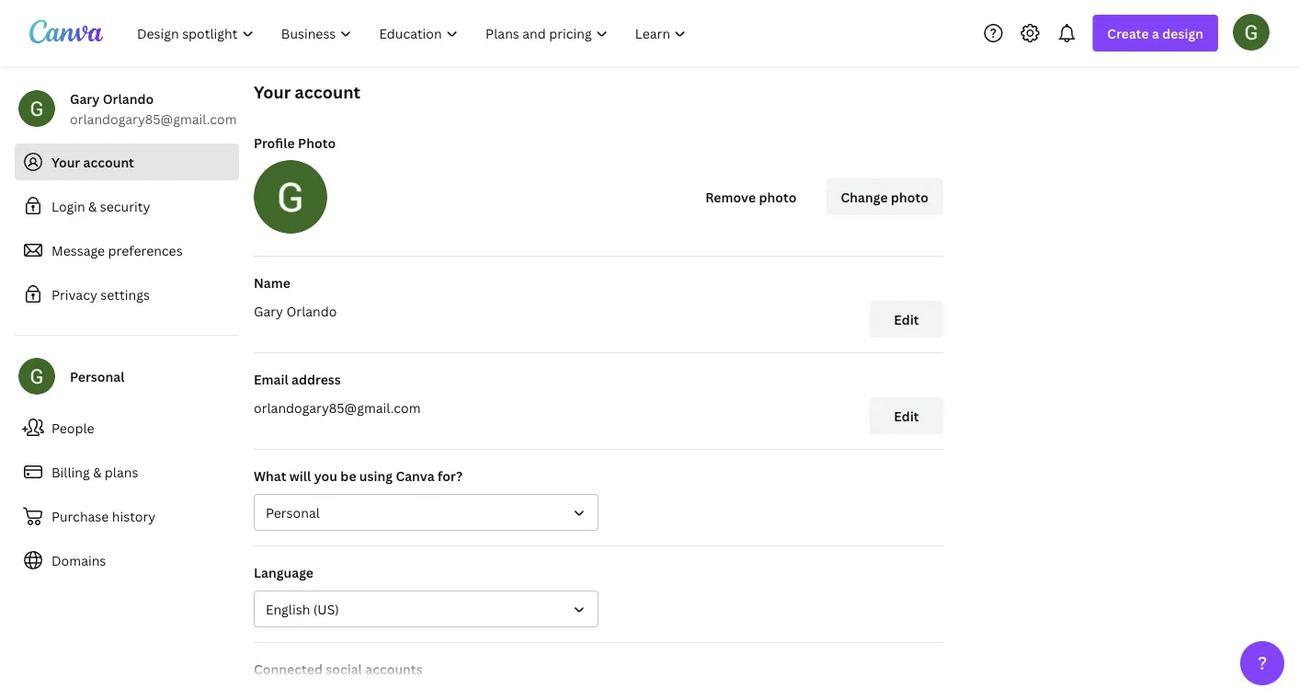 Task type: locate. For each thing, give the bounding box(es) containing it.
gary up your account 'link'
[[70, 90, 100, 107]]

1 edit button from the top
[[870, 301, 944, 338]]

orlando inside gary orlando orlandogary85@gmail.com
[[103, 90, 154, 107]]

your account
[[254, 80, 361, 103], [52, 153, 134, 171]]

0 vertical spatial &
[[88, 197, 97, 215]]

1 horizontal spatial account
[[295, 80, 361, 103]]

&
[[88, 197, 97, 215], [93, 463, 102, 481]]

0 vertical spatial orlando
[[103, 90, 154, 107]]

personal up people
[[70, 368, 125, 385]]

profile
[[254, 134, 295, 151]]

will
[[290, 467, 311, 484]]

gary down name
[[254, 302, 283, 320]]

you
[[314, 467, 338, 484]]

canva
[[396, 467, 435, 484]]

remove
[[706, 188, 756, 206]]

1 vertical spatial gary
[[254, 302, 283, 320]]

1 horizontal spatial orlando
[[286, 302, 337, 320]]

photo
[[298, 134, 336, 151]]

purchase
[[52, 507, 109, 525]]

orlando down name
[[286, 302, 337, 320]]

photo right change
[[891, 188, 929, 206]]

account
[[295, 80, 361, 103], [83, 153, 134, 171]]

billing
[[52, 463, 90, 481]]

english
[[266, 600, 310, 618]]

edit
[[894, 310, 920, 328], [894, 407, 920, 425]]

0 horizontal spatial gary
[[70, 90, 100, 107]]

gary inside gary orlando orlandogary85@gmail.com
[[70, 90, 100, 107]]

using
[[360, 467, 393, 484]]

photo for remove photo
[[759, 188, 797, 206]]

personal down will
[[266, 504, 320, 521]]

0 vertical spatial your
[[254, 80, 291, 103]]

Personal button
[[254, 494, 599, 531]]

0 vertical spatial gary
[[70, 90, 100, 107]]

1 horizontal spatial orlandogary85@gmail.com
[[254, 399, 421, 416]]

privacy settings
[[52, 286, 150, 303]]

0 horizontal spatial orlandogary85@gmail.com
[[70, 110, 237, 127]]

domains
[[52, 551, 106, 569]]

photo right the remove
[[759, 188, 797, 206]]

orlandogary85@gmail.com up your account 'link'
[[70, 110, 237, 127]]

& left plans
[[93, 463, 102, 481]]

& inside login & security link
[[88, 197, 97, 215]]

your account up login & security
[[52, 153, 134, 171]]

connected social accounts
[[254, 660, 423, 678]]

gary
[[70, 90, 100, 107], [254, 302, 283, 320]]

orlandogary85@gmail.com down address
[[254, 399, 421, 416]]

1 photo from the left
[[759, 188, 797, 206]]

1 vertical spatial your account
[[52, 153, 134, 171]]

orlando up your account 'link'
[[103, 90, 154, 107]]

connected
[[254, 660, 323, 678]]

login
[[52, 197, 85, 215]]

message preferences
[[52, 241, 183, 259]]

your up profile
[[254, 80, 291, 103]]

create a design
[[1108, 24, 1204, 42]]

& inside billing & plans link
[[93, 463, 102, 481]]

what will you be using canva for?
[[254, 467, 463, 484]]

0 vertical spatial personal
[[70, 368, 125, 385]]

privacy settings link
[[15, 276, 239, 313]]

gary orlando orlandogary85@gmail.com
[[70, 90, 237, 127]]

purchase history
[[52, 507, 156, 525]]

orlando
[[103, 90, 154, 107], [286, 302, 337, 320]]

your account link
[[15, 144, 239, 180]]

security
[[100, 197, 150, 215]]

history
[[112, 507, 156, 525]]

1 horizontal spatial your
[[254, 80, 291, 103]]

profile photo
[[254, 134, 336, 151]]

orlando for gary orlando orlandogary85@gmail.com
[[103, 90, 154, 107]]

orlandogary85@gmail.com
[[70, 110, 237, 127], [254, 399, 421, 416]]

1 vertical spatial personal
[[266, 504, 320, 521]]

1 vertical spatial edit
[[894, 407, 920, 425]]

top level navigation element
[[125, 15, 702, 52]]

& right login
[[88, 197, 97, 215]]

(us)
[[313, 600, 339, 618]]

login & security link
[[15, 188, 239, 224]]

personal inside button
[[266, 504, 320, 521]]

1 edit from the top
[[894, 310, 920, 328]]

0 horizontal spatial photo
[[759, 188, 797, 206]]

message preferences link
[[15, 232, 239, 269]]

0 horizontal spatial orlando
[[103, 90, 154, 107]]

edit button
[[870, 301, 944, 338], [870, 397, 944, 434]]

2 photo from the left
[[891, 188, 929, 206]]

1 vertical spatial your
[[52, 153, 80, 171]]

0 vertical spatial edit button
[[870, 301, 944, 338]]

2 edit button from the top
[[870, 397, 944, 434]]

1 horizontal spatial your account
[[254, 80, 361, 103]]

accounts
[[365, 660, 423, 678]]

your
[[254, 80, 291, 103], [52, 153, 80, 171]]

your up login
[[52, 153, 80, 171]]

personal
[[70, 368, 125, 385], [266, 504, 320, 521]]

1 horizontal spatial gary
[[254, 302, 283, 320]]

2 edit from the top
[[894, 407, 920, 425]]

be
[[341, 467, 356, 484]]

1 vertical spatial orlando
[[286, 302, 337, 320]]

account up login & security
[[83, 153, 134, 171]]

1 vertical spatial edit button
[[870, 397, 944, 434]]

0 horizontal spatial account
[[83, 153, 134, 171]]

1 horizontal spatial personal
[[266, 504, 320, 521]]

0 vertical spatial edit
[[894, 310, 920, 328]]

account up photo
[[295, 80, 361, 103]]

1 vertical spatial &
[[93, 463, 102, 481]]

0 vertical spatial orlandogary85@gmail.com
[[70, 110, 237, 127]]

preferences
[[108, 241, 183, 259]]

1 vertical spatial account
[[83, 153, 134, 171]]

0 horizontal spatial your
[[52, 153, 80, 171]]

photo
[[759, 188, 797, 206], [891, 188, 929, 206]]

0 horizontal spatial your account
[[52, 153, 134, 171]]

1 horizontal spatial photo
[[891, 188, 929, 206]]

0 vertical spatial your account
[[254, 80, 361, 103]]

your account up photo
[[254, 80, 361, 103]]

edit button for orlandogary85@gmail.com
[[870, 397, 944, 434]]



Task type: vqa. For each thing, say whether or not it's contained in the screenshot.
second Edit button from the bottom
yes



Task type: describe. For each thing, give the bounding box(es) containing it.
0 vertical spatial account
[[295, 80, 361, 103]]

domains link
[[15, 542, 239, 579]]

orlando for gary orlando
[[286, 302, 337, 320]]

& for billing
[[93, 463, 102, 481]]

your inside 'link'
[[52, 153, 80, 171]]

change photo button
[[827, 178, 944, 215]]

message
[[52, 241, 105, 259]]

create a design button
[[1093, 15, 1219, 52]]

privacy
[[52, 286, 97, 303]]

gary orlando image
[[1234, 14, 1270, 50]]

settings
[[101, 286, 150, 303]]

edit for orlandogary85@gmail.com
[[894, 407, 920, 425]]

email address
[[254, 370, 341, 388]]

people link
[[15, 409, 239, 446]]

gary orlando
[[254, 302, 337, 320]]

people
[[52, 419, 94, 436]]

billing & plans
[[52, 463, 138, 481]]

what
[[254, 467, 287, 484]]

your account inside 'link'
[[52, 153, 134, 171]]

account inside 'link'
[[83, 153, 134, 171]]

gary for gary orlando
[[254, 302, 283, 320]]

Language: English (US) button
[[254, 591, 599, 627]]

purchase history link
[[15, 498, 239, 534]]

plans
[[105, 463, 138, 481]]

social
[[326, 660, 362, 678]]

login & security
[[52, 197, 150, 215]]

language
[[254, 563, 314, 581]]

name
[[254, 274, 291, 291]]

remove photo button
[[691, 178, 812, 215]]

0 horizontal spatial personal
[[70, 368, 125, 385]]

edit for gary orlando
[[894, 310, 920, 328]]

a
[[1153, 24, 1160, 42]]

billing & plans link
[[15, 454, 239, 490]]

photo for change photo
[[891, 188, 929, 206]]

design
[[1163, 24, 1204, 42]]

english (us)
[[266, 600, 339, 618]]

remove photo
[[706, 188, 797, 206]]

change
[[841, 188, 888, 206]]

change photo
[[841, 188, 929, 206]]

address
[[292, 370, 341, 388]]

for?
[[438, 467, 463, 484]]

& for login
[[88, 197, 97, 215]]

edit button for gary orlando
[[870, 301, 944, 338]]

create
[[1108, 24, 1150, 42]]

gary for gary orlando orlandogary85@gmail.com
[[70, 90, 100, 107]]

email
[[254, 370, 289, 388]]

1 vertical spatial orlandogary85@gmail.com
[[254, 399, 421, 416]]



